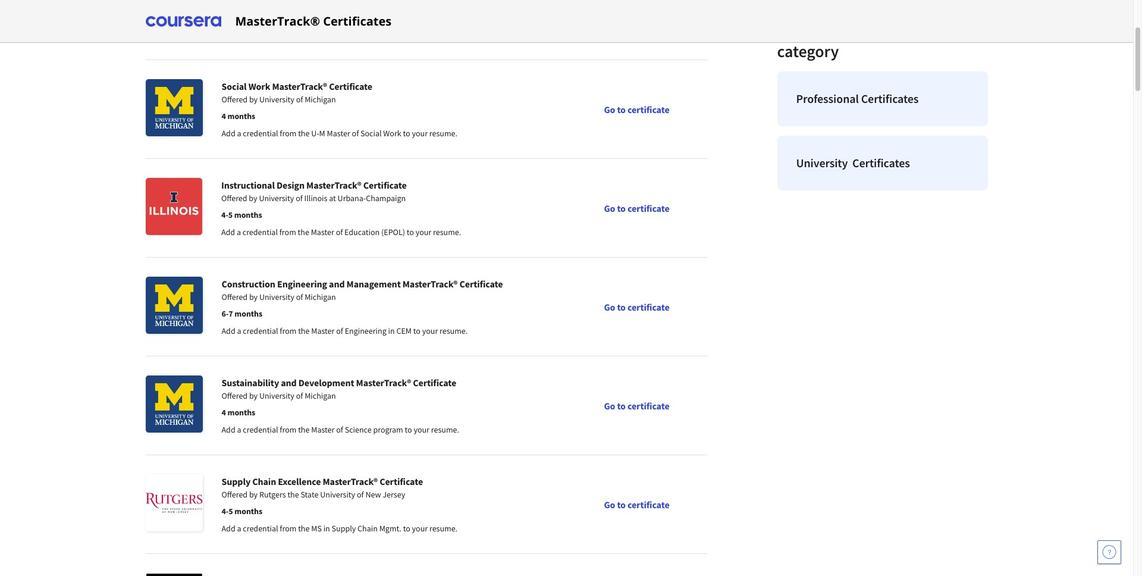 Task type: vqa. For each thing, say whether or not it's contained in the screenshot.
in-
no



Task type: locate. For each thing, give the bounding box(es) containing it.
add a credential from the master of engineering in cem to your resume.
[[222, 326, 468, 336]]

5 go from the top
[[604, 498, 616, 510]]

go
[[604, 103, 616, 115], [604, 202, 616, 214], [604, 301, 616, 313], [604, 400, 616, 412], [604, 498, 616, 510]]

certificates for professional certificates
[[862, 91, 919, 106]]

offered inside supply chain excellence mastertrack® certificate offered by rutgers the state university of new jersey 4-5 months
[[222, 489, 248, 500]]

the down sustainability and development mastertrack® certificate offered by university of michigan 4 months
[[298, 424, 310, 435]]

months inside social work mastertrack® certificate offered by university of michigan 4 months
[[228, 111, 255, 121]]

credential down rutgers
[[243, 523, 278, 534]]

university of michigan image for social work mastertrack® certificate
[[146, 79, 203, 136]]

4- right rutgers the state university of new jersey image
[[222, 506, 229, 517]]

in
[[388, 326, 395, 336], [324, 523, 330, 534]]

credential down sustainability at left
[[243, 424, 278, 435]]

1 horizontal spatial in
[[388, 326, 395, 336]]

engineering down construction engineering and management mastertrack® certificate offered by university of michigan 6-7 months
[[345, 326, 387, 336]]

4 go to certificate from the top
[[604, 400, 670, 412]]

certificate
[[628, 103, 670, 115], [628, 202, 670, 214], [628, 301, 670, 313], [628, 400, 670, 412], [628, 498, 670, 510]]

4
[[222, 111, 226, 121], [222, 407, 226, 418]]

4- down instructional
[[221, 210, 228, 220]]

the for engineering
[[298, 326, 310, 336]]

0 vertical spatial university of michigan image
[[146, 79, 203, 136]]

construction
[[222, 278, 276, 290]]

you
[[381, 10, 407, 31]]

offered inside instructional design mastertrack® certificate offered by university of illinois at urbana-champaign 4-5 months
[[221, 193, 247, 204]]

5 down instructional
[[228, 210, 233, 220]]

3 go from the top
[[604, 301, 616, 313]]

credential for social
[[243, 128, 278, 139]]

chain inside supply chain excellence mastertrack® certificate offered by rutgers the state university of new jersey 4-5 months
[[252, 476, 276, 487]]

by inside social work mastertrack® certificate offered by university of michigan 4 months
[[249, 94, 258, 105]]

michigan up m
[[305, 94, 336, 105]]

0 vertical spatial michigan
[[305, 94, 336, 105]]

2 michigan from the top
[[305, 292, 336, 302]]

certificate for sustainability and development mastertrack® certificate
[[628, 400, 670, 412]]

0 horizontal spatial supply
[[222, 476, 251, 487]]

add for supply chain excellence mastertrack® certificate
[[222, 523, 235, 534]]

and inside construction engineering and management mastertrack® certificate offered by university of michigan 6-7 months
[[329, 278, 345, 290]]

1 vertical spatial supply
[[332, 523, 356, 534]]

add for construction engineering and management mastertrack® certificate
[[222, 326, 235, 336]]

1 certificate from the top
[[628, 103, 670, 115]]

1 horizontal spatial certificates
[[862, 91, 919, 106]]

the
[[180, 10, 204, 31], [298, 128, 310, 139], [298, 227, 309, 237], [298, 326, 310, 336], [298, 424, 310, 435], [288, 489, 299, 500], [298, 523, 310, 534]]

1 horizontal spatial supply
[[332, 523, 356, 534]]

list
[[773, 67, 993, 195]]

mastertrack® inside supply chain excellence mastertrack® certificate offered by rutgers the state university of new jersey 4-5 months
[[323, 476, 378, 487]]

a for supply
[[237, 523, 241, 534]]

0 horizontal spatial chain
[[252, 476, 276, 487]]

credential down construction at the left
[[243, 326, 278, 336]]

michigan
[[305, 94, 336, 105], [305, 292, 336, 302], [305, 390, 336, 401]]

0 vertical spatial work
[[249, 80, 270, 92]]

1 horizontal spatial engineering
[[345, 326, 387, 336]]

help center image
[[1103, 545, 1117, 559]]

engineering right construction at the left
[[277, 278, 327, 290]]

to
[[617, 103, 626, 115], [403, 128, 410, 139], [617, 202, 626, 214], [407, 227, 414, 237], [617, 301, 626, 313], [414, 326, 421, 336], [617, 400, 626, 412], [405, 424, 412, 435], [617, 498, 626, 510], [403, 523, 411, 534]]

program right science
[[373, 424, 403, 435]]

1 go from the top
[[604, 103, 616, 115]]

7
[[229, 308, 233, 319]]

by inside sustainability and development mastertrack® certificate offered by university of michigan 4 months
[[249, 390, 258, 401]]

certificate inside social work mastertrack® certificate offered by university of michigan 4 months
[[329, 80, 373, 92]]

from for work
[[280, 128, 297, 139]]

cem
[[397, 326, 412, 336]]

0 horizontal spatial program
[[293, 10, 354, 31]]

professional certificates link
[[778, 71, 988, 126]]

5 go to certificate from the top
[[604, 498, 670, 510]]

university
[[259, 94, 295, 105], [797, 155, 848, 170], [259, 193, 294, 204], [259, 292, 295, 302], [259, 390, 295, 401], [320, 489, 355, 500]]

2 vertical spatial university of michigan image
[[146, 376, 203, 433]]

from for engineering
[[280, 326, 297, 336]]

mgmt.
[[380, 523, 402, 534]]

right
[[207, 10, 241, 31]]

certificate inside instructional design mastertrack® certificate offered by university of illinois at urbana-champaign 4-5 months
[[364, 179, 407, 191]]

master right m
[[327, 128, 350, 139]]

certificates
[[323, 13, 392, 29], [862, 91, 919, 106]]

mastertrack® inside sustainability and development mastertrack® certificate offered by university of michigan 4 months
[[356, 377, 411, 389]]

1 vertical spatial 4
[[222, 407, 226, 418]]

5 inside supply chain excellence mastertrack® certificate offered by rutgers the state university of new jersey 4-5 months
[[229, 506, 233, 517]]

add
[[222, 128, 235, 139], [221, 227, 235, 237], [222, 326, 235, 336], [222, 424, 235, 435], [222, 523, 235, 534]]

the inside supply chain excellence mastertrack® certificate offered by rutgers the state university of new jersey 4-5 months
[[288, 489, 299, 500]]

0 vertical spatial chain
[[252, 476, 276, 487]]

the left ms
[[298, 523, 310, 534]]

0 vertical spatial program
[[293, 10, 354, 31]]

master for and
[[311, 326, 335, 336]]

michigan up add a credential from the master of engineering in cem to your resume.
[[305, 292, 336, 302]]

coursera image
[[146, 12, 221, 31]]

offered inside sustainability and development mastertrack® certificate offered by university of michigan 4 months
[[222, 390, 248, 401]]

0 vertical spatial in
[[388, 326, 395, 336]]

1 horizontal spatial and
[[329, 278, 345, 290]]

0 vertical spatial 4
[[222, 111, 226, 121]]

master down construction engineering and management mastertrack® certificate offered by university of michigan 6-7 months
[[311, 326, 335, 336]]

more
[[834, 19, 872, 40]]

1 vertical spatial and
[[281, 377, 297, 389]]

1 horizontal spatial chain
[[358, 523, 378, 534]]

master left science
[[311, 424, 335, 435]]

5 certificate from the top
[[628, 498, 670, 510]]

go to certificate for construction engineering and management mastertrack® certificate
[[604, 301, 670, 313]]

0 horizontal spatial certificates
[[323, 13, 392, 29]]

of inside social work mastertrack® certificate offered by university of michigan 4 months
[[296, 94, 303, 105]]

0 horizontal spatial work
[[249, 80, 270, 92]]

4-
[[221, 210, 228, 220], [222, 506, 229, 517]]

the down instructional design mastertrack® certificate offered by university of illinois at urbana-champaign 4-5 months
[[298, 227, 309, 237]]

of down the "design"
[[296, 193, 303, 204]]

find
[[146, 10, 177, 31]]

from for chain
[[280, 523, 297, 534]]

urbana-
[[338, 193, 366, 204]]

4 certificate from the top
[[628, 400, 670, 412]]

1 university of michigan image from the top
[[146, 79, 203, 136]]

chain up rutgers
[[252, 476, 276, 487]]

and left management
[[329, 278, 345, 290]]

offered inside construction engineering and management mastertrack® certificate offered by university of michigan 6-7 months
[[222, 292, 248, 302]]

your
[[412, 128, 428, 139], [416, 227, 432, 237], [422, 326, 438, 336], [414, 424, 430, 435], [412, 523, 428, 534]]

explore
[[778, 19, 831, 40]]

certificates inside "link"
[[862, 91, 919, 106]]

by inside construction engineering and management mastertrack® certificate offered by university of michigan 6-7 months
[[249, 292, 258, 302]]

of left new
[[357, 489, 364, 500]]

go to certificate for instructional design mastertrack® certificate
[[604, 202, 670, 214]]

a
[[237, 128, 241, 139], [237, 227, 241, 237], [237, 326, 241, 336], [237, 424, 241, 435], [237, 523, 241, 534]]

find the right online program for you
[[146, 10, 407, 31]]

add for social work mastertrack® certificate
[[222, 128, 235, 139]]

science
[[345, 424, 372, 435]]

social
[[222, 80, 247, 92], [361, 128, 382, 139]]

1 vertical spatial certificates
[[862, 91, 919, 106]]

2 certificate from the top
[[628, 202, 670, 214]]

in right ms
[[324, 523, 330, 534]]

go to certificate for social work mastertrack® certificate
[[604, 103, 670, 115]]

0 horizontal spatial in
[[324, 523, 330, 534]]

2 university of michigan image from the top
[[146, 277, 203, 334]]

of
[[296, 94, 303, 105], [352, 128, 359, 139], [296, 193, 303, 204], [336, 227, 343, 237], [296, 292, 303, 302], [336, 326, 343, 336], [296, 390, 303, 401], [336, 424, 343, 435], [357, 489, 364, 500]]

university of illinois at urbana-champaign image
[[146, 178, 202, 235]]

supply
[[222, 476, 251, 487], [332, 523, 356, 534]]

0 vertical spatial certificates
[[323, 13, 392, 29]]

by
[[957, 19, 974, 40], [249, 94, 258, 105], [249, 193, 257, 204], [249, 292, 258, 302], [249, 390, 258, 401], [249, 489, 258, 500]]

0 horizontal spatial social
[[222, 80, 247, 92]]

0 vertical spatial and
[[329, 278, 345, 290]]

3 go to certificate from the top
[[604, 301, 670, 313]]

4 go from the top
[[604, 400, 616, 412]]

m
[[319, 128, 325, 139]]

in left cem
[[388, 326, 395, 336]]

2 go to certificate from the top
[[604, 202, 670, 214]]

0 vertical spatial supply
[[222, 476, 251, 487]]

0 vertical spatial 5
[[228, 210, 233, 220]]

by inside the explore more certificates by category
[[957, 19, 974, 40]]

the for work
[[298, 128, 310, 139]]

and inside sustainability and development mastertrack® certificate offered by university of michigan 4 months
[[281, 377, 297, 389]]

1 vertical spatial program
[[373, 424, 403, 435]]

engineering inside construction engineering and management mastertrack® certificate offered by university of michigan 6-7 months
[[277, 278, 327, 290]]

chain
[[252, 476, 276, 487], [358, 523, 378, 534]]

1 vertical spatial 4-
[[222, 506, 229, 517]]

university of michigan image for sustainability and development mastertrack® certificate
[[146, 376, 203, 433]]

offered
[[222, 94, 248, 105], [221, 193, 247, 204], [222, 292, 248, 302], [222, 390, 248, 401], [222, 489, 248, 500]]

go to certificate
[[604, 103, 670, 115], [604, 202, 670, 214], [604, 301, 670, 313], [604, 400, 670, 412], [604, 498, 670, 510]]

3 university of michigan image from the top
[[146, 376, 203, 433]]

work
[[249, 80, 270, 92], [383, 128, 402, 139]]

by inside instructional design mastertrack® certificate offered by university of illinois at urbana-champaign 4-5 months
[[249, 193, 257, 204]]

professional certificates
[[797, 91, 919, 106]]

state
[[301, 489, 319, 500]]

of down "development"
[[296, 390, 303, 401]]

a for instructional
[[237, 227, 241, 237]]

engineering
[[277, 278, 327, 290], [345, 326, 387, 336]]

1 vertical spatial 5
[[229, 506, 233, 517]]

master
[[327, 128, 350, 139], [311, 227, 334, 237], [311, 326, 335, 336], [311, 424, 335, 435]]

3 michigan from the top
[[305, 390, 336, 401]]

credential for sustainability
[[243, 424, 278, 435]]

offered inside social work mastertrack® certificate offered by university of michigan 4 months
[[222, 94, 248, 105]]

the down the excellence at the left bottom of the page
[[288, 489, 299, 500]]

program left for
[[293, 10, 354, 31]]

supply chain excellence mastertrack® certificate offered by rutgers the state university of new jersey 4-5 months
[[222, 476, 423, 517]]

certificate for instructional design mastertrack® certificate
[[628, 202, 670, 214]]

5 right rutgers the state university of new jersey image
[[229, 506, 233, 517]]

university of michigan image
[[146, 79, 203, 136], [146, 277, 203, 334], [146, 376, 203, 433]]

michigan down "development"
[[305, 390, 336, 401]]

2 4 from the top
[[222, 407, 226, 418]]

1 4 from the top
[[222, 111, 226, 121]]

0 vertical spatial engineering
[[277, 278, 327, 290]]

the up "development"
[[298, 326, 310, 336]]

program
[[293, 10, 354, 31], [373, 424, 403, 435]]

0 vertical spatial social
[[222, 80, 247, 92]]

from
[[280, 128, 297, 139], [280, 227, 296, 237], [280, 326, 297, 336], [280, 424, 297, 435], [280, 523, 297, 534]]

of up add a credential from the master of engineering in cem to your resume.
[[296, 292, 303, 302]]

3 certificate from the top
[[628, 301, 670, 313]]

0 horizontal spatial and
[[281, 377, 297, 389]]

the left the u-
[[298, 128, 310, 139]]

and
[[329, 278, 345, 290], [281, 377, 297, 389]]

of up add a credential from the u-m master of social work to your resume.
[[296, 94, 303, 105]]

new
[[366, 489, 381, 500]]

2 go from the top
[[604, 202, 616, 214]]

master for development
[[311, 424, 335, 435]]

from for design
[[280, 227, 296, 237]]

resume.
[[430, 128, 458, 139], [433, 227, 461, 237], [440, 326, 468, 336], [431, 424, 459, 435], [430, 523, 458, 534]]

months inside sustainability and development mastertrack® certificate offered by university of michigan 4 months
[[228, 407, 255, 418]]

5
[[228, 210, 233, 220], [229, 506, 233, 517]]

a for sustainability
[[237, 424, 241, 435]]

months
[[228, 111, 255, 121], [234, 210, 262, 220], [235, 308, 263, 319], [228, 407, 255, 418], [235, 506, 263, 517]]

and left "development"
[[281, 377, 297, 389]]

1 vertical spatial social
[[361, 128, 382, 139]]

of down construction engineering and management mastertrack® certificate offered by university of michigan 6-7 months
[[336, 326, 343, 336]]

1 vertical spatial university of michigan image
[[146, 277, 203, 334]]

0 vertical spatial 4-
[[221, 210, 228, 220]]

social inside social work mastertrack® certificate offered by university of michigan 4 months
[[222, 80, 247, 92]]

mastertrack®
[[235, 13, 320, 29], [272, 80, 327, 92], [307, 179, 362, 191], [403, 278, 458, 290], [356, 377, 411, 389], [323, 476, 378, 487]]

1 go to certificate from the top
[[604, 103, 670, 115]]

go for construction engineering and management mastertrack® certificate
[[604, 301, 616, 313]]

credential down social work mastertrack® certificate offered by university of michigan 4 months
[[243, 128, 278, 139]]

certificate
[[329, 80, 373, 92], [364, 179, 407, 191], [460, 278, 503, 290], [413, 377, 457, 389], [380, 476, 423, 487]]

1 vertical spatial michigan
[[305, 292, 336, 302]]

master down instructional design mastertrack® certificate offered by university of illinois at urbana-champaign 4-5 months
[[311, 227, 334, 237]]

1 horizontal spatial work
[[383, 128, 402, 139]]

instructional design mastertrack® certificate offered by university of illinois at urbana-champaign 4-5 months
[[221, 179, 407, 220]]

credential
[[243, 128, 278, 139], [243, 227, 278, 237], [243, 326, 278, 336], [243, 424, 278, 435], [243, 523, 278, 534]]

mastertrack® certificates
[[235, 13, 392, 29]]

of inside supply chain excellence mastertrack® certificate offered by rutgers the state university of new jersey 4-5 months
[[357, 489, 364, 500]]

1 vertical spatial chain
[[358, 523, 378, 534]]

4 inside sustainability and development mastertrack® certificate offered by university of michigan 4 months
[[222, 407, 226, 418]]

master for mastertrack®
[[311, 227, 334, 237]]

credential down instructional
[[243, 227, 278, 237]]

supply inside supply chain excellence mastertrack® certificate offered by rutgers the state university of new jersey 4-5 months
[[222, 476, 251, 487]]

2 vertical spatial michigan
[[305, 390, 336, 401]]

chain left mgmt.
[[358, 523, 378, 534]]

1 michigan from the top
[[305, 94, 336, 105]]

certificates
[[875, 19, 954, 40]]

0 horizontal spatial engineering
[[277, 278, 327, 290]]

rutgers the state university of new jersey image
[[146, 474, 203, 531]]



Task type: describe. For each thing, give the bounding box(es) containing it.
4- inside instructional design mastertrack® certificate offered by university of illinois at urbana-champaign 4-5 months
[[221, 210, 228, 220]]

the for and
[[298, 424, 310, 435]]

go to certificate for sustainability and development mastertrack® certificate
[[604, 400, 670, 412]]

management
[[347, 278, 401, 290]]

credential for instructional
[[243, 227, 278, 237]]

add a credential from the master of education (epol) to your resume.
[[221, 227, 461, 237]]

1 vertical spatial engineering
[[345, 326, 387, 336]]

construction engineering and management mastertrack® certificate offered by university of michigan 6-7 months
[[222, 278, 503, 319]]

of left science
[[336, 424, 343, 435]]

6-
[[222, 308, 229, 319]]

1 horizontal spatial social
[[361, 128, 382, 139]]

months inside supply chain excellence mastertrack® certificate offered by rutgers the state university of new jersey 4-5 months
[[235, 506, 263, 517]]

michigan inside social work mastertrack® certificate offered by university of michigan 4 months
[[305, 94, 336, 105]]

1 vertical spatial work
[[383, 128, 402, 139]]

for
[[357, 10, 377, 31]]

go for social work mastertrack® certificate
[[604, 103, 616, 115]]

education
[[345, 227, 380, 237]]

university inside sustainability and development mastertrack® certificate offered by university of michigan 4 months
[[259, 390, 295, 401]]

4- inside supply chain excellence mastertrack® certificate offered by rutgers the state university of new jersey 4-5 months
[[222, 506, 229, 517]]

from for and
[[280, 424, 297, 435]]

add a credential from the master of science program to your resume.
[[222, 424, 459, 435]]

5 inside instructional design mastertrack® certificate offered by university of illinois at urbana-champaign 4-5 months
[[228, 210, 233, 220]]

illinois
[[304, 193, 328, 204]]

a for social
[[237, 128, 241, 139]]

university inside instructional design mastertrack® certificate offered by university of illinois at urbana-champaign 4-5 months
[[259, 193, 294, 204]]

of inside instructional design mastertrack® certificate offered by university of illinois at urbana-champaign 4-5 months
[[296, 193, 303, 204]]

by inside supply chain excellence mastertrack® certificate offered by rutgers the state university of new jersey 4-5 months
[[249, 489, 258, 500]]

u-
[[311, 128, 319, 139]]

of inside construction engineering and management mastertrack® certificate offered by university of michigan 6-7 months
[[296, 292, 303, 302]]

certificate for construction engineering and management mastertrack® certificate
[[628, 301, 670, 313]]

1 horizontal spatial program
[[373, 424, 403, 435]]

mastertrack® inside instructional design mastertrack® certificate offered by university of illinois at urbana-champaign 4-5 months
[[307, 179, 362, 191]]

social work mastertrack® certificate offered by university of michigan 4 months
[[222, 80, 373, 121]]

at
[[329, 193, 336, 204]]

design
[[277, 179, 305, 191]]

university  certificates link
[[778, 136, 988, 190]]

of right m
[[352, 128, 359, 139]]

4 inside social work mastertrack® certificate offered by university of michigan 4 months
[[222, 111, 226, 121]]

professional
[[797, 91, 859, 106]]

category
[[778, 40, 839, 62]]

add a credential from the ms in supply chain mgmt. to your resume.
[[222, 523, 458, 534]]

university  certificates
[[797, 155, 910, 170]]

certificate for social work mastertrack® certificate
[[628, 103, 670, 115]]

credential for supply
[[243, 523, 278, 534]]

a for construction
[[237, 326, 241, 336]]

online
[[245, 10, 289, 31]]

michigan inside sustainability and development mastertrack® certificate offered by university of michigan 4 months
[[305, 390, 336, 401]]

add for sustainability and development mastertrack® certificate
[[222, 424, 235, 435]]

certificate inside sustainability and development mastertrack® certificate offered by university of michigan 4 months
[[413, 377, 457, 389]]

ms
[[311, 523, 322, 534]]

work inside social work mastertrack® certificate offered by university of michigan 4 months
[[249, 80, 270, 92]]

add for instructional design mastertrack® certificate
[[221, 227, 235, 237]]

sustainability
[[222, 377, 279, 389]]

go to certificate for supply chain excellence mastertrack® certificate
[[604, 498, 670, 510]]

1 vertical spatial in
[[324, 523, 330, 534]]

credential for construction
[[243, 326, 278, 336]]

list containing professional certificates
[[773, 67, 993, 195]]

university inside social work mastertrack® certificate offered by university of michigan 4 months
[[259, 94, 295, 105]]

mastertrack® inside construction engineering and management mastertrack® certificate offered by university of michigan 6-7 months
[[403, 278, 458, 290]]

explore more certificates by category
[[778, 19, 974, 62]]

michigan inside construction engineering and management mastertrack® certificate offered by university of michigan 6-7 months
[[305, 292, 336, 302]]

champaign
[[366, 193, 406, 204]]

instructional
[[221, 179, 275, 191]]

sustainability and development mastertrack® certificate offered by university of michigan 4 months
[[222, 377, 457, 418]]

university inside construction engineering and management mastertrack® certificate offered by university of michigan 6-7 months
[[259, 292, 295, 302]]

excellence
[[278, 476, 321, 487]]

university inside supply chain excellence mastertrack® certificate offered by rutgers the state university of new jersey 4-5 months
[[320, 489, 355, 500]]

mastertrack® inside social work mastertrack® certificate offered by university of michigan 4 months
[[272, 80, 327, 92]]

certificate inside supply chain excellence mastertrack® certificate offered by rutgers the state university of new jersey 4-5 months
[[380, 476, 423, 487]]

of left education
[[336, 227, 343, 237]]

months inside construction engineering and management mastertrack® certificate offered by university of michigan 6-7 months
[[235, 308, 263, 319]]

of inside sustainability and development mastertrack® certificate offered by university of michigan 4 months
[[296, 390, 303, 401]]

rutgers
[[259, 489, 286, 500]]

the for design
[[298, 227, 309, 237]]

jersey
[[383, 489, 405, 500]]

(epol)
[[382, 227, 405, 237]]

add a credential from the u-m master of social work to your resume.
[[222, 128, 458, 139]]

certificates for mastertrack® certificates
[[323, 13, 392, 29]]

certificate inside construction engineering and management mastertrack® certificate offered by university of michigan 6-7 months
[[460, 278, 503, 290]]

the right find
[[180, 10, 204, 31]]

the for chain
[[298, 523, 310, 534]]

go for supply chain excellence mastertrack® certificate
[[604, 498, 616, 510]]

go for instructional design mastertrack® certificate
[[604, 202, 616, 214]]

certificate for supply chain excellence mastertrack® certificate
[[628, 498, 670, 510]]

months inside instructional design mastertrack® certificate offered by university of illinois at urbana-champaign 4-5 months
[[234, 210, 262, 220]]

go for sustainability and development mastertrack® certificate
[[604, 400, 616, 412]]

university of michigan image for construction engineering and management mastertrack® certificate
[[146, 277, 203, 334]]

development
[[299, 377, 354, 389]]



